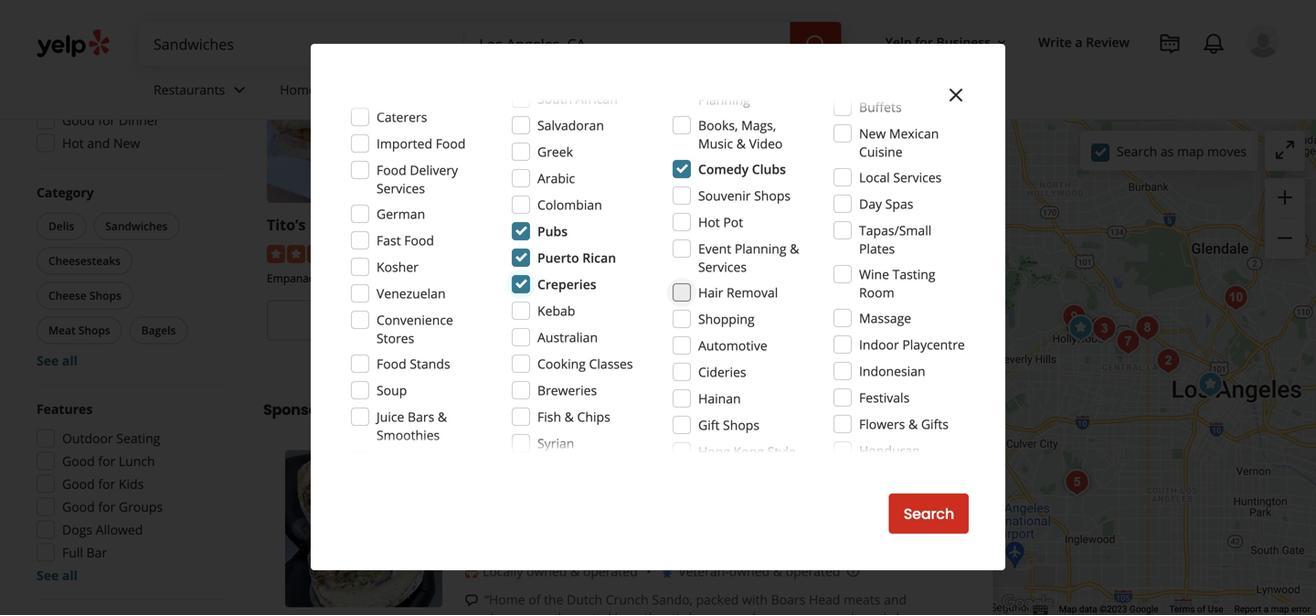 Task type: vqa. For each thing, say whether or not it's contained in the screenshot.
THE EVENT PLANNING & SERVICES
yes



Task type: describe. For each thing, give the bounding box(es) containing it.
map
[[1059, 604, 1077, 615]]

allowed
[[96, 521, 143, 539]]

gift shops
[[699, 416, 760, 434]]

bagels button
[[130, 317, 188, 344]]

good for kids
[[62, 475, 144, 493]]

owned for locally
[[527, 563, 567, 580]]

report a map error
[[1235, 604, 1311, 615]]

the
[[544, 591, 564, 609]]

delivery for offers delivery
[[103, 43, 151, 60]]

open for open until 7:00 pm
[[551, 341, 585, 358]]

mike's deli image
[[1059, 464, 1096, 501]]

local
[[859, 169, 890, 186]]

search as map moves
[[1117, 142, 1247, 160]]

map for moves
[[1178, 142, 1204, 160]]

home
[[280, 81, 316, 98]]

kids
[[119, 475, 144, 493]]

arabic
[[538, 170, 575, 187]]

group containing features
[[31, 400, 227, 585]]

offers delivery
[[62, 43, 151, 60]]

fish & chips
[[538, 408, 611, 426]]

soup
[[377, 382, 407, 399]]

zoom in image
[[1275, 186, 1296, 208]]

festivals
[[859, 389, 910, 406]]

(288
[[627, 244, 653, 261]]

16 info v2 image
[[403, 402, 417, 417]]

house
[[689, 610, 726, 615]]

16 speech v2 image
[[465, 593, 479, 608]]

0 vertical spatial ghost sando shop link
[[500, 215, 631, 235]]

view website link
[[500, 300, 718, 341]]

terms
[[1170, 604, 1195, 615]]

plates
[[859, 240, 895, 257]]

indoor playcentre
[[859, 336, 965, 353]]

& inside event planning & services
[[790, 240, 799, 257]]

sauces,
[[766, 610, 810, 615]]

3 24 chevron down v2 image from the left
[[593, 79, 615, 101]]

firehouse subs image
[[1193, 367, 1229, 403]]

subs
[[808, 215, 843, 235]]

ggiata - west hollywood image
[[1056, 299, 1093, 336]]

& up dutch
[[571, 563, 580, 580]]

yelp for business button
[[878, 26, 1017, 59]]

& right fish
[[565, 408, 574, 426]]

user actions element
[[871, 23, 1306, 135]]

stores
[[377, 330, 414, 347]]

services inside business categories element
[[320, 81, 368, 98]]

mexican
[[890, 125, 939, 142]]

home services
[[280, 81, 368, 98]]

order now
[[338, 310, 414, 331]]

features
[[37, 400, 93, 418]]

books, mags, music & video
[[699, 117, 783, 152]]

1 vertical spatial delis
[[566, 271, 591, 286]]

write
[[1039, 33, 1072, 51]]

closes in 50 min
[[325, 341, 427, 358]]

hong
[[699, 443, 731, 460]]

dogs
[[62, 521, 92, 539]]

salvadoran
[[538, 117, 604, 134]]

reviews) for view website
[[656, 244, 706, 261]]

good for good for groups
[[62, 498, 95, 516]]

for for groups
[[98, 498, 115, 516]]

souvenir shops
[[699, 187, 791, 204]]

moves
[[1208, 142, 1247, 160]]

hainan
[[699, 390, 741, 407]]

category
[[37, 184, 94, 201]]

©2023
[[1100, 604, 1128, 615]]

4.8 (288 reviews)
[[606, 244, 706, 261]]

indonesian
[[859, 363, 926, 380]]

results
[[345, 400, 399, 420]]

operated for locally owned & operated
[[583, 563, 638, 580]]

business
[[937, 33, 991, 51]]

cooking classes
[[538, 355, 633, 373]]

directions
[[820, 310, 892, 331]]

wine
[[859, 266, 890, 283]]

search dialog
[[0, 0, 1317, 615]]

puerto
[[538, 249, 579, 267]]

and inside group
[[87, 134, 110, 152]]

group containing open now
[[31, 0, 227, 158]]

boars
[[771, 591, 806, 609]]

food down german
[[404, 232, 434, 249]]

see all for category
[[37, 352, 78, 369]]

order
[[338, 310, 379, 331]]

planning inside event planning & services
[[735, 240, 787, 257]]

1 until from the left
[[589, 341, 615, 358]]

a for write
[[1076, 33, 1083, 51]]

full bar
[[62, 544, 107, 561]]

day
[[859, 195, 882, 213]]

map for error
[[1271, 604, 1290, 615]]

juice
[[377, 408, 404, 426]]

cideries
[[699, 363, 747, 381]]

tito's market
[[267, 215, 363, 235]]

a for report
[[1264, 604, 1269, 615]]

south
[[538, 90, 573, 107]]

food stands
[[377, 355, 450, 373]]

delis inside delis button
[[48, 219, 74, 234]]

hot for hot pot
[[699, 213, 720, 231]]

now for open
[[98, 20, 126, 37]]

3.7 star rating image
[[733, 245, 831, 263]]

open until 7:00 pm
[[551, 341, 667, 358]]

shops for souvenir shops
[[754, 187, 791, 204]]

food inside food delivery services
[[377, 161, 407, 179]]

larchmont village wine spirits & cheese image
[[1110, 324, 1147, 360]]

imported
[[377, 135, 433, 152]]

expand map image
[[1275, 139, 1296, 161]]

1 vertical spatial ghost sando shop link
[[465, 450, 629, 475]]

see for features
[[37, 567, 59, 584]]

seating
[[116, 430, 160, 447]]

good for lunch
[[62, 453, 155, 470]]

data
[[1080, 604, 1098, 615]]

search button
[[889, 494, 969, 534]]

head
[[809, 591, 841, 609]]

convenience
[[377, 311, 453, 329]]

sandwiches button
[[93, 213, 180, 240]]

cheese
[[485, 610, 526, 615]]

all for features
[[62, 567, 78, 584]]

syrian
[[538, 435, 575, 452]]

& left the gifts
[[909, 416, 918, 433]]

ghost sando shop for the bottom ghost sando shop link
[[465, 450, 629, 475]]

business categories element
[[139, 66, 1280, 119]]

evenly
[[530, 610, 568, 615]]

2 horizontal spatial pm
[[880, 341, 900, 358]]

& up boars
[[773, 563, 783, 580]]

1 sandwiches, from the left
[[500, 271, 563, 286]]

breweries
[[538, 382, 597, 399]]

event inside party & event planning
[[746, 73, 779, 90]]

argentine,
[[333, 271, 385, 286]]

16 veteran owned v2 image
[[660, 565, 675, 579]]

event inside event planning & services
[[699, 240, 732, 257]]

shops for meat shops
[[78, 323, 110, 338]]

see all button for features
[[37, 567, 78, 584]]

8:30
[[852, 341, 877, 358]]

locally owned & operated
[[483, 563, 638, 580]]

food down (53
[[853, 271, 878, 286]]

get directions
[[792, 310, 892, 331]]

& inside books, mags, music & video
[[737, 135, 746, 152]]

50
[[384, 341, 399, 358]]

comedy
[[699, 160, 749, 178]]

restaurants
[[154, 81, 225, 98]]

& inside juice bars & smoothies
[[438, 408, 447, 426]]

souvenir
[[699, 187, 751, 204]]

cuisine
[[859, 143, 903, 160]]



Task type: locate. For each thing, give the bounding box(es) containing it.
oui melrose image
[[1086, 311, 1123, 347]]

delis,
[[733, 271, 760, 286]]

1 horizontal spatial delivery
[[410, 161, 458, 179]]

hot inside search dialog
[[699, 213, 720, 231]]

0 vertical spatial and
[[87, 134, 110, 152]]

of inside "home of the dutch crunch sando, packed with boars head meats and cheese evenly coated in authentic house made sauces, spreads and slaws
[[529, 591, 541, 609]]

map right as
[[1178, 142, 1204, 160]]

1 vertical spatial delivery
[[410, 161, 458, 179]]

2 good from the top
[[62, 453, 95, 470]]

1 good from the top
[[62, 112, 95, 129]]

until
[[589, 341, 615, 358], [822, 341, 848, 358]]

all for category
[[62, 352, 78, 369]]

see all down the full
[[37, 567, 78, 584]]

1 vertical spatial in
[[615, 610, 626, 615]]

shops up kong at the right of the page
[[723, 416, 760, 434]]

for for dinner
[[98, 112, 115, 129]]

and right meats
[[884, 591, 907, 609]]

for for business
[[915, 33, 933, 51]]

reviews) up tasting
[[882, 244, 931, 261]]

0 horizontal spatial map
[[1178, 142, 1204, 160]]

services inside event planning & services
[[699, 258, 747, 276]]

juice bars & smoothies
[[377, 408, 447, 444]]

a right write
[[1076, 33, 1083, 51]]

1 operated from the left
[[583, 563, 638, 580]]

chips
[[577, 408, 611, 426]]

services right home
[[320, 81, 368, 98]]

ghost sando shop link
[[500, 215, 631, 235], [465, 450, 629, 475]]

slideshow element
[[285, 450, 443, 608]]

shop
[[595, 215, 631, 235], [584, 450, 629, 475]]

delivery inside food delivery services
[[410, 161, 458, 179]]

1 vertical spatial ghost sando shop
[[465, 450, 629, 475]]

sandwiches up cheesesteaks
[[105, 219, 168, 234]]

search for search
[[904, 504, 955, 524]]

map region
[[926, 0, 1317, 615]]

1 see from the top
[[37, 352, 59, 369]]

ghost up the 4.8 star rating 'image'
[[500, 215, 543, 235]]

1 vertical spatial ghost
[[465, 450, 518, 475]]

& inside party & event planning
[[733, 73, 742, 90]]

of up evenly at the left
[[529, 591, 541, 609]]

ghost left syrian
[[465, 450, 518, 475]]

hot for hot and new
[[62, 134, 84, 152]]

0 vertical spatial hot
[[62, 134, 84, 152]]

& down the firehouse subs link
[[790, 240, 799, 257]]

2 all from the top
[[62, 567, 78, 584]]

1 vertical spatial all
[[62, 567, 78, 584]]

ghost sando shop down colombian
[[500, 215, 631, 235]]

delis, sandwiches, fast food
[[733, 271, 878, 286]]

firehouse subs
[[733, 215, 843, 235]]

0 vertical spatial in
[[369, 341, 381, 358]]

1 horizontal spatial now
[[383, 310, 414, 331]]

kong
[[734, 443, 764, 460]]

pm right 4:40
[[158, 20, 177, 37]]

delivery inside group
[[103, 43, 151, 60]]

1 see all button from the top
[[37, 352, 78, 369]]

1 horizontal spatial pm
[[647, 341, 667, 358]]

with
[[742, 591, 768, 609]]

new up "cuisine"
[[859, 125, 886, 142]]

2 24 chevron down v2 image from the left
[[507, 79, 528, 101]]

new down dinner
[[113, 134, 140, 152]]

0 vertical spatial sandwiches
[[105, 219, 168, 234]]

see all button down the full
[[37, 567, 78, 584]]

previous image
[[293, 518, 315, 540]]

bars
[[408, 408, 435, 426]]

see for category
[[37, 352, 59, 369]]

for for kids
[[98, 475, 115, 493]]

good down "good for lunch"
[[62, 475, 95, 493]]

4.3
[[373, 244, 391, 261]]

clubs
[[752, 160, 786, 178]]

pm inside group
[[158, 20, 177, 37]]

hot down good for dinner
[[62, 134, 84, 152]]

2 vertical spatial and
[[864, 610, 887, 615]]

all
[[62, 352, 78, 369], [62, 567, 78, 584]]

search left as
[[1117, 142, 1158, 160]]

brothers sandwich shop image
[[1150, 343, 1187, 379]]

operated for veteran-owned & operated
[[786, 563, 841, 580]]

see all down the meat
[[37, 352, 78, 369]]

now inside group
[[98, 20, 126, 37]]

of left use
[[1198, 604, 1206, 615]]

2 see all from the top
[[37, 567, 78, 584]]

3 good from the top
[[62, 475, 95, 493]]

shopping
[[699, 310, 755, 328]]

in down crunch
[[615, 610, 626, 615]]

event down hot pot
[[699, 240, 732, 257]]

2 horizontal spatial 24 chevron down v2 image
[[593, 79, 615, 101]]

0 vertical spatial see all button
[[37, 352, 78, 369]]

4:40
[[129, 20, 154, 37]]

ghost sando shop for the topmost ghost sando shop link
[[500, 215, 631, 235]]

projects image
[[1159, 33, 1181, 55]]

ghost for the bottom ghost sando shop link
[[465, 450, 518, 475]]

24 chevron down v2 image inside restaurants link
[[229, 79, 251, 101]]

shops for gift shops
[[723, 416, 760, 434]]

delivery
[[103, 43, 151, 60], [410, 161, 458, 179]]

veteran-
[[679, 563, 729, 580]]

hot inside group
[[62, 134, 84, 152]]

1 horizontal spatial map
[[1271, 604, 1290, 615]]

food right imported
[[436, 135, 466, 152]]

pm for open until 7:00 pm
[[647, 341, 667, 358]]

0 horizontal spatial fast
[[377, 232, 401, 249]]

empanadas,
[[267, 271, 330, 286]]

of for "home
[[529, 591, 541, 609]]

1 horizontal spatial search
[[1117, 142, 1158, 160]]

hair removal
[[699, 284, 778, 301]]

0 horizontal spatial in
[[369, 341, 381, 358]]

sando for the bottom ghost sando shop link
[[523, 450, 579, 475]]

open
[[62, 20, 95, 37], [551, 341, 585, 358]]

home services link
[[265, 66, 408, 119]]

sandwiches, down 3.7 star rating "image"
[[763, 271, 826, 286]]

1 all from the top
[[62, 352, 78, 369]]

in
[[369, 341, 381, 358], [615, 610, 626, 615]]

closes
[[325, 341, 365, 358]]

1 horizontal spatial delis
[[566, 271, 591, 286]]

yelp for business
[[886, 33, 991, 51]]

dutch
[[567, 591, 603, 609]]

1 horizontal spatial new
[[859, 125, 886, 142]]

sandwiches,
[[500, 271, 563, 286], [763, 271, 826, 286]]

0 horizontal spatial sandwiches
[[105, 219, 168, 234]]

0 horizontal spatial new
[[113, 134, 140, 152]]

1 vertical spatial search
[[904, 504, 955, 524]]

shops inside button
[[90, 288, 121, 303]]

0 vertical spatial a
[[1076, 33, 1083, 51]]

1 vertical spatial see all button
[[37, 567, 78, 584]]

see all button
[[37, 352, 78, 369], [37, 567, 78, 584]]

books,
[[699, 117, 738, 134]]

event up 'mags,'
[[746, 73, 779, 90]]

7:00
[[619, 341, 644, 358]]

0 vertical spatial sando
[[547, 215, 591, 235]]

& left video on the top
[[737, 135, 746, 152]]

as
[[1161, 142, 1174, 160]]

flowers
[[859, 416, 905, 433]]

sando down fish
[[523, 450, 579, 475]]

good up hot and new
[[62, 112, 95, 129]]

good down outdoor
[[62, 453, 95, 470]]

for up hot and new
[[98, 112, 115, 129]]

0 vertical spatial fast
[[377, 232, 401, 249]]

0 vertical spatial see
[[37, 352, 59, 369]]

1 horizontal spatial operated
[[786, 563, 841, 580]]

1 vertical spatial sando
[[523, 450, 579, 475]]

24 chevron down v2 image up salvadoran
[[593, 79, 615, 101]]

0 horizontal spatial search
[[904, 504, 955, 524]]

reviews) right (288
[[656, 244, 706, 261]]

all about the bread image
[[1083, 310, 1119, 347]]

0 vertical spatial planning
[[699, 91, 750, 108]]

greek
[[538, 143, 573, 160]]

1 horizontal spatial sandwiches
[[388, 271, 448, 286]]

spas
[[886, 195, 914, 213]]

good up dogs on the bottom
[[62, 498, 95, 516]]

info icon image
[[846, 563, 861, 578], [846, 563, 861, 578]]

day spas
[[859, 195, 914, 213]]

fast left wine
[[829, 271, 850, 286]]

good for good for dinner
[[62, 112, 95, 129]]

until left the 8:30
[[822, 341, 848, 358]]

pm up indonesian
[[880, 341, 900, 358]]

shops for cheese shops
[[90, 288, 121, 303]]

1 horizontal spatial a
[[1264, 604, 1269, 615]]

0 horizontal spatial until
[[589, 341, 615, 358]]

honduran
[[859, 442, 920, 459]]

planning inside party & event planning
[[699, 91, 750, 108]]

services up german
[[377, 180, 425, 197]]

in left 50
[[369, 341, 381, 358]]

pm right 7:00
[[647, 341, 667, 358]]

imported food
[[377, 135, 466, 152]]

good for dinner
[[62, 112, 159, 129]]

0 vertical spatial delivery
[[103, 43, 151, 60]]

sando for the topmost ghost sando shop link
[[547, 215, 591, 235]]

rican
[[583, 249, 616, 267]]

operated up head
[[786, 563, 841, 580]]

sandwiches inside button
[[105, 219, 168, 234]]

german
[[377, 205, 425, 223]]

sando down colombian
[[547, 215, 591, 235]]

0 horizontal spatial delis
[[48, 219, 74, 234]]

food down stores
[[377, 355, 407, 373]]

google image
[[998, 592, 1058, 615]]

delivery down the imported food
[[410, 161, 458, 179]]

0 vertical spatial all
[[62, 352, 78, 369]]

None search field
[[139, 22, 845, 66]]

24 chevron down v2 image
[[229, 79, 251, 101], [507, 79, 528, 101], [593, 79, 615, 101]]

sandwiches, down the 4.8 star rating 'image'
[[500, 271, 563, 286]]

convenience stores
[[377, 311, 453, 347]]

1 24 chevron down v2 image from the left
[[229, 79, 251, 101]]

delivery for food delivery services
[[410, 161, 458, 179]]

1 vertical spatial hot
[[699, 213, 720, 231]]

0 vertical spatial search
[[1117, 142, 1158, 160]]

2 reviews) from the left
[[656, 244, 706, 261]]

for down "good for lunch"
[[98, 475, 115, 493]]

0 horizontal spatial open
[[62, 20, 95, 37]]

0 horizontal spatial of
[[529, 591, 541, 609]]

fast up kosher
[[377, 232, 401, 249]]

shops right the meat
[[78, 323, 110, 338]]

1 horizontal spatial in
[[615, 610, 626, 615]]

new inside group
[[113, 134, 140, 152]]

group containing category
[[33, 183, 227, 370]]

african
[[576, 90, 618, 107]]

creperies
[[538, 276, 597, 293]]

notifications image
[[1203, 33, 1225, 55]]

search down honduran
[[904, 504, 955, 524]]

and
[[87, 134, 110, 152], [884, 591, 907, 609], [864, 610, 887, 615]]

0 horizontal spatial sandwiches,
[[500, 271, 563, 286]]

shop up 4.8
[[595, 215, 631, 235]]

1 see all from the top
[[37, 352, 78, 369]]

0 vertical spatial see all
[[37, 352, 78, 369]]

1 horizontal spatial of
[[1198, 604, 1206, 615]]

4.3 star rating image
[[267, 245, 366, 263]]

ghost sando shop link down colombian
[[500, 215, 631, 235]]

1 vertical spatial shop
[[584, 450, 629, 475]]

shops down clubs
[[754, 187, 791, 204]]

hong kong style cafe
[[699, 443, 796, 479]]

0 vertical spatial shop
[[595, 215, 631, 235]]

all down the full
[[62, 567, 78, 584]]

16 chevron down v2 image
[[995, 35, 1009, 50]]

0 vertical spatial delis
[[48, 219, 74, 234]]

4.8
[[606, 244, 624, 261]]

sandwiches down "4.3 (1.2k reviews)"
[[388, 271, 448, 286]]

0 horizontal spatial reviews)
[[426, 244, 475, 261]]

ghost sando shop down fish
[[465, 450, 629, 475]]

1 owned from the left
[[527, 563, 567, 580]]

shop for the topmost ghost sando shop link
[[595, 215, 631, 235]]

view website
[[561, 310, 657, 331]]

services up the hair
[[699, 258, 747, 276]]

(53 reviews)
[[860, 244, 931, 261]]

lunch
[[119, 453, 155, 470]]

ghost for the topmost ghost sando shop link
[[500, 215, 543, 235]]

open inside group
[[62, 20, 95, 37]]

search image
[[805, 34, 827, 56]]

2 horizontal spatial reviews)
[[882, 244, 931, 261]]

fast inside search dialog
[[377, 232, 401, 249]]

get
[[792, 310, 817, 331]]

terms of use link
[[1170, 604, 1224, 615]]

services up spas
[[894, 169, 942, 186]]

operated
[[583, 563, 638, 580], [786, 563, 841, 580]]

(1.2k
[[394, 244, 423, 261]]

2 until from the left
[[822, 341, 848, 358]]

keyboard shortcuts image
[[1034, 606, 1048, 615]]

2 sandwiches, from the left
[[763, 271, 826, 286]]

1 horizontal spatial open
[[551, 341, 585, 358]]

and down good for dinner
[[87, 134, 110, 152]]

0 horizontal spatial event
[[699, 240, 732, 257]]

0 horizontal spatial now
[[98, 20, 126, 37]]

locally
[[483, 563, 523, 580]]

tasting
[[893, 266, 936, 283]]

review
[[1086, 33, 1130, 51]]

0 horizontal spatial a
[[1076, 33, 1083, 51]]

and down meats
[[864, 610, 887, 615]]

owned up with
[[729, 563, 770, 580]]

16 locally owned v2 image
[[465, 565, 479, 579]]

reviews) right (1.2k
[[426, 244, 475, 261]]

empanadas, argentine, sandwiches
[[267, 271, 448, 286]]

0 vertical spatial ghost sando shop
[[500, 215, 631, 235]]

mike's deli image
[[1059, 464, 1096, 501]]

shop down chips
[[584, 450, 629, 475]]

open for open now 4:40 pm
[[62, 20, 95, 37]]

now for order
[[383, 310, 414, 331]]

1 vertical spatial now
[[383, 310, 414, 331]]

for right yelp
[[915, 33, 933, 51]]

0 horizontal spatial delivery
[[103, 43, 151, 60]]

see all for features
[[37, 567, 78, 584]]

services inside food delivery services
[[377, 180, 425, 197]]

4 good from the top
[[62, 498, 95, 516]]

party
[[699, 73, 730, 90]]

delivery down the open now 4:40 pm
[[103, 43, 151, 60]]

made
[[729, 610, 763, 615]]

1 horizontal spatial owned
[[729, 563, 770, 580]]

0 vertical spatial map
[[1178, 142, 1204, 160]]

ggiata delicatessen image
[[1129, 310, 1166, 347]]

1 horizontal spatial reviews)
[[656, 244, 706, 261]]

2 owned from the left
[[729, 563, 770, 580]]

groups
[[119, 498, 163, 516]]

open down view
[[551, 341, 585, 358]]

1 vertical spatial open
[[551, 341, 585, 358]]

new inside new mexican cuisine
[[859, 125, 886, 142]]

0 horizontal spatial hot
[[62, 134, 84, 152]]

fish
[[538, 408, 561, 426]]

1 vertical spatial and
[[884, 591, 907, 609]]

1 horizontal spatial fast
[[829, 271, 850, 286]]

flowers & gifts
[[859, 416, 949, 433]]

1 horizontal spatial 24 chevron down v2 image
[[507, 79, 528, 101]]

delis down puerto rican on the left of the page
[[566, 271, 591, 286]]

cooking
[[538, 355, 586, 373]]

all down the meat
[[62, 352, 78, 369]]

1 horizontal spatial event
[[746, 73, 779, 90]]

food down imported
[[377, 161, 407, 179]]

1 vertical spatial event
[[699, 240, 732, 257]]

4.8 star rating image
[[500, 245, 599, 263]]

bar
[[86, 544, 107, 561]]

0 vertical spatial now
[[98, 20, 126, 37]]

style
[[768, 443, 796, 460]]

hot left the pot
[[699, 213, 720, 231]]

colombian
[[538, 196, 602, 213]]

1 vertical spatial see all
[[37, 567, 78, 584]]

ghost sando shop image
[[1063, 310, 1099, 347], [1063, 310, 1099, 347], [285, 450, 443, 608]]

1 reviews) from the left
[[426, 244, 475, 261]]

see all button for category
[[37, 352, 78, 369]]

close image
[[945, 84, 967, 106]]

1 horizontal spatial sandwiches,
[[763, 271, 826, 286]]

meat shops
[[48, 323, 110, 338]]

& right party
[[733, 73, 742, 90]]

search inside search button
[[904, 504, 955, 524]]

party & event planning
[[699, 73, 779, 108]]

0 horizontal spatial operated
[[583, 563, 638, 580]]

min
[[402, 341, 427, 358]]

0 vertical spatial open
[[62, 20, 95, 37]]

of
[[529, 591, 541, 609], [1198, 604, 1206, 615]]

& right bars
[[438, 408, 447, 426]]

for down 'good for kids'
[[98, 498, 115, 516]]

food delivery services
[[377, 161, 458, 197]]

removal
[[727, 284, 778, 301]]

1 vertical spatial sandwiches
[[388, 271, 448, 286]]

ghost sando shop link down fish
[[465, 450, 629, 475]]

good for good for lunch
[[62, 453, 95, 470]]

24 chevron down v2 image left 'south' on the top of the page
[[507, 79, 528, 101]]

24 chevron down v2 image right restaurants
[[229, 79, 251, 101]]

shops
[[754, 187, 791, 204], [90, 288, 121, 303], [78, 323, 110, 338], [723, 416, 760, 434]]

1 horizontal spatial until
[[822, 341, 848, 358]]

shop for the bottom ghost sando shop link
[[584, 450, 629, 475]]

1 vertical spatial map
[[1271, 604, 1290, 615]]

search for search as map moves
[[1117, 142, 1158, 160]]

owned for veteran-
[[729, 563, 770, 580]]

error
[[1292, 604, 1311, 615]]

zoom out image
[[1275, 227, 1296, 249]]

planning down party
[[699, 91, 750, 108]]

restaurants link
[[139, 66, 265, 119]]

for for lunch
[[98, 453, 115, 470]]

until left 7:00
[[589, 341, 615, 358]]

0 horizontal spatial 24 chevron down v2 image
[[229, 79, 251, 101]]

2 see all button from the top
[[37, 567, 78, 584]]

good for good for kids
[[62, 475, 95, 493]]

delis down category
[[48, 219, 74, 234]]

3 reviews) from the left
[[882, 244, 931, 261]]

tito's market link
[[267, 215, 363, 235]]

operated up crunch
[[583, 563, 638, 580]]

good for groups
[[62, 498, 163, 516]]

0 vertical spatial event
[[746, 73, 779, 90]]

pm for open now 4:40 pm
[[158, 20, 177, 37]]

1 vertical spatial fast
[[829, 271, 850, 286]]

1 vertical spatial planning
[[735, 240, 787, 257]]

venezuelan
[[377, 285, 446, 302]]

0 horizontal spatial pm
[[158, 20, 177, 37]]

2 see from the top
[[37, 567, 59, 584]]

of for terms
[[1198, 604, 1206, 615]]

for up 'good for kids'
[[98, 453, 115, 470]]

write a review
[[1039, 33, 1130, 51]]

2 operated from the left
[[786, 563, 841, 580]]

planning down firehouse
[[735, 240, 787, 257]]

for inside button
[[915, 33, 933, 51]]

view
[[561, 310, 595, 331]]

0 vertical spatial ghost
[[500, 215, 543, 235]]

1 horizontal spatial hot
[[699, 213, 720, 231]]

open up offers
[[62, 20, 95, 37]]

sando
[[547, 215, 591, 235], [523, 450, 579, 475]]

(53
[[860, 244, 879, 261]]

0 horizontal spatial owned
[[527, 563, 567, 580]]

1 vertical spatial a
[[1264, 604, 1269, 615]]

tapas/small
[[859, 222, 932, 239]]

1 vertical spatial see
[[37, 567, 59, 584]]

a right report
[[1264, 604, 1269, 615]]

in inside "home of the dutch crunch sando, packed with boars head meats and cheese evenly coated in authentic house made sauces, spreads and slaws
[[615, 610, 626, 615]]

reviews) for order now
[[426, 244, 475, 261]]

see all button down the meat
[[37, 352, 78, 369]]

group
[[31, 0, 227, 158], [1265, 178, 1306, 259], [33, 183, 227, 370], [31, 400, 227, 585]]

map left "error"
[[1271, 604, 1290, 615]]

owned up the at the left of the page
[[527, 563, 567, 580]]

shops inside 'button'
[[78, 323, 110, 338]]

wax paper - los angeles image
[[1218, 280, 1255, 316]]

shops right cheese
[[90, 288, 121, 303]]

gift
[[699, 416, 720, 434]]



